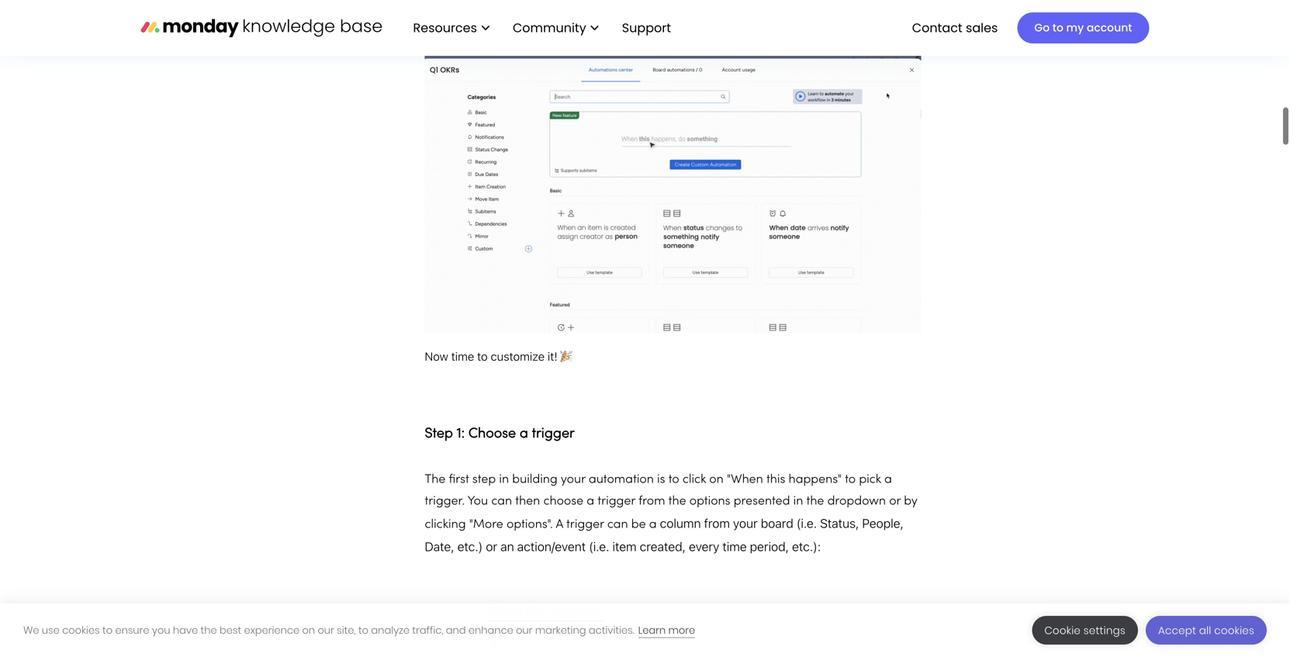 Task type: describe. For each thing, give the bounding box(es) containing it.
custom
[[877, 0, 916, 13]]

contact sales link
[[905, 15, 1006, 41]]

0 vertical spatial in
[[499, 474, 509, 486]]

etc.):
[[792, 539, 821, 554]]

use
[[42, 623, 60, 637]]

building
[[512, 474, 558, 486]]

a
[[556, 519, 563, 531]]

1 horizontal spatial the
[[669, 496, 686, 507]]

column
[[660, 516, 701, 531]]

support
[[622, 19, 671, 36]]

cookie settings
[[1045, 623, 1126, 638]]

board
[[761, 516, 794, 531]]

all
[[1199, 623, 1212, 638]]

or inside column from your board (i.e. status, people, date, etc.) or an action/event (i.e. item created, every time period, etc.):
[[486, 539, 497, 554]]

pick
[[859, 474, 881, 486]]

2 horizontal spatial the
[[807, 496, 824, 507]]

on for our
[[302, 623, 315, 637]]

happens"
[[789, 474, 842, 486]]

date,
[[425, 539, 454, 554]]

on for "when
[[709, 474, 724, 486]]

automation
[[589, 474, 654, 486]]

have
[[173, 623, 198, 637]]

list containing resources
[[398, 0, 684, 56]]

accept all cookies
[[1158, 623, 1255, 638]]

or inside the first step in building your automation is to click on "when this happens" to pick a trigger. you can then choose a trigger from the options presented in the dropdown or by clicking "more options". a trigger can be a
[[889, 496, 901, 507]]

contact sales
[[912, 19, 998, 36]]

activities.
[[589, 623, 635, 637]]

0 horizontal spatial time
[[451, 349, 474, 363]]

1 vertical spatial trigger
[[598, 496, 635, 507]]

time inside column from your board (i.e. status, people, date, etc.) or an action/event (i.e. item created, every time period, etc.):
[[723, 539, 747, 554]]

by
[[904, 496, 918, 507]]

settings
[[1084, 623, 1126, 638]]

resources
[[413, 19, 477, 36]]

status,
[[820, 516, 859, 531]]

it!
[[548, 349, 558, 363]]

presented
[[734, 496, 790, 507]]

is
[[657, 474, 665, 486]]

cpt2112011616 1017x432.gif image
[[425, 571, 921, 657]]

click
[[683, 474, 706, 486]]

then inside automations center and then select "create custom automation" as so:
[[773, 0, 796, 13]]

clicking
[[425, 519, 466, 531]]

"create
[[834, 0, 874, 13]]

enhance
[[469, 623, 514, 637]]

period,
[[750, 539, 789, 554]]

automations center and then select "create custom automation" as so:
[[425, 0, 916, 36]]

"more
[[469, 519, 503, 531]]

cookie settings button
[[1032, 616, 1138, 645]]

community
[[513, 19, 586, 36]]

center
[[711, 0, 747, 13]]

people,
[[862, 516, 904, 531]]

2 vertical spatial trigger
[[566, 519, 604, 531]]

automations article new layout.gif image
[[425, 54, 921, 333]]

column from your board (i.e. status, people, date, etc.) or an action/event (i.e. item created, every time period, etc.):
[[425, 516, 904, 554]]

item
[[613, 539, 637, 554]]

choose
[[469, 427, 516, 441]]

and inside automations center and then select "create custom automation" as so:
[[750, 0, 770, 13]]

the first step in building your automation is to click on "when this happens" to pick a trigger. you can then choose a trigger from the options presented in the dropdown or by clicking "more options". a trigger can be a
[[425, 474, 918, 531]]

ensure
[[115, 623, 149, 637]]

automation"
[[425, 22, 489, 36]]

contact
[[912, 19, 963, 36]]

we use cookies to ensure you have the best experience on our site, to analyze traffic, and enhance our marketing activities. learn more
[[23, 623, 695, 637]]

to right is
[[669, 474, 679, 486]]

etc.)
[[458, 539, 483, 554]]

1 horizontal spatial in
[[794, 496, 803, 507]]

1 our from the left
[[318, 623, 334, 637]]

accept all cookies button
[[1146, 616, 1267, 645]]

to right site,
[[358, 623, 369, 637]]

this
[[767, 474, 786, 486]]



Task type: locate. For each thing, give the bounding box(es) containing it.
options
[[690, 496, 731, 507]]

1 horizontal spatial and
[[750, 0, 770, 13]]

your down presented
[[733, 516, 758, 531]]

from down options
[[704, 516, 730, 531]]

go to my account
[[1035, 20, 1133, 35]]

1 horizontal spatial on
[[709, 474, 724, 486]]

to left "ensure"
[[102, 623, 113, 637]]

on inside the first step in building your automation is to click on "when this happens" to pick a trigger. you can then choose a trigger from the options presented in the dropdown or by clicking "more options". a trigger can be a
[[709, 474, 724, 486]]

(i.e.
[[797, 516, 817, 531], [589, 539, 610, 554]]

trigger down the automation
[[598, 496, 635, 507]]

cookies inside button
[[1215, 623, 1255, 638]]

action/event
[[517, 539, 586, 554]]

from down is
[[639, 496, 665, 507]]

go to my account link
[[1018, 12, 1150, 43]]

we
[[23, 623, 39, 637]]

0 vertical spatial time
[[451, 349, 474, 363]]

then down building
[[515, 496, 540, 507]]

options".
[[507, 519, 553, 531]]

0 horizontal spatial then
[[515, 496, 540, 507]]

you
[[152, 623, 170, 637]]

can left be at the bottom of page
[[607, 519, 628, 531]]

cookies right the use
[[62, 623, 100, 637]]

1 horizontal spatial time
[[723, 539, 747, 554]]

from
[[639, 496, 665, 507], [704, 516, 730, 531]]

the
[[669, 496, 686, 507], [807, 496, 824, 507], [201, 623, 217, 637]]

1 cookies from the left
[[62, 623, 100, 637]]

0 horizontal spatial or
[[486, 539, 497, 554]]

cookies for all
[[1215, 623, 1255, 638]]

0 horizontal spatial the
[[201, 623, 217, 637]]

can right you
[[491, 496, 512, 507]]

1 vertical spatial on
[[302, 623, 315, 637]]

1 horizontal spatial your
[[733, 516, 758, 531]]

to left customize
[[477, 349, 488, 363]]

resources link
[[405, 15, 497, 41]]

and right traffic,
[[446, 623, 466, 637]]

then left select
[[773, 0, 796, 13]]

cookies for use
[[62, 623, 100, 637]]

sales
[[966, 19, 998, 36]]

the left best
[[201, 623, 217, 637]]

our
[[318, 623, 334, 637], [516, 623, 533, 637]]

1 vertical spatial in
[[794, 496, 803, 507]]

1 horizontal spatial (i.e.
[[797, 516, 817, 531]]

monday.com logo image
[[141, 11, 382, 44]]

trigger.
[[425, 496, 465, 507]]

created,
[[640, 539, 686, 554]]

to inside main element
[[1053, 20, 1064, 35]]

1 horizontal spatial then
[[773, 0, 796, 13]]

0 horizontal spatial from
[[639, 496, 665, 507]]

time right every
[[723, 539, 747, 554]]

step
[[472, 474, 496, 486]]

1 vertical spatial then
[[515, 496, 540, 507]]

go
[[1035, 20, 1050, 35]]

0 horizontal spatial and
[[446, 623, 466, 637]]

or left an at left bottom
[[486, 539, 497, 554]]

1 vertical spatial can
[[607, 519, 628, 531]]

cookie
[[1045, 623, 1081, 638]]

on right experience
[[302, 623, 315, 637]]

trigger right the a
[[566, 519, 604, 531]]

0 vertical spatial or
[[889, 496, 901, 507]]

our right enhance on the bottom
[[516, 623, 533, 637]]

1 vertical spatial (i.e.
[[589, 539, 610, 554]]

automations
[[642, 0, 708, 13]]

more
[[669, 623, 695, 637]]

0 vertical spatial can
[[491, 496, 512, 507]]

0 vertical spatial then
[[773, 0, 796, 13]]

1 vertical spatial and
[[446, 623, 466, 637]]

1 horizontal spatial can
[[607, 519, 628, 531]]

0 horizontal spatial cookies
[[62, 623, 100, 637]]

step
[[425, 427, 453, 441]]

2 cookies from the left
[[1215, 623, 1255, 638]]

the down happens"
[[807, 496, 824, 507]]

1 horizontal spatial our
[[516, 623, 533, 637]]

an
[[501, 539, 514, 554]]

on
[[709, 474, 724, 486], [302, 623, 315, 637]]

cookies right all
[[1215, 623, 1255, 638]]

1 vertical spatial time
[[723, 539, 747, 554]]

0 horizontal spatial (i.e.
[[589, 539, 610, 554]]

dialog containing cookie settings
[[0, 604, 1290, 657]]

1 vertical spatial or
[[486, 539, 497, 554]]

now time to customize it! 🎉
[[425, 349, 572, 363]]

community link
[[505, 15, 607, 41]]

0 vertical spatial and
[[750, 0, 770, 13]]

dialog
[[0, 604, 1290, 657]]

step 1: choose a trigger
[[425, 427, 575, 441]]

as
[[492, 22, 504, 36]]

your
[[561, 474, 586, 486], [733, 516, 758, 531]]

your inside column from your board (i.e. status, people, date, etc.) or an action/event (i.e. item created, every time period, etc.):
[[733, 516, 758, 531]]

0 vertical spatial trigger
[[532, 427, 575, 441]]

site,
[[337, 623, 356, 637]]

analyze
[[371, 623, 410, 637]]

and right the center
[[750, 0, 770, 13]]

dropdown
[[828, 496, 886, 507]]

0 horizontal spatial can
[[491, 496, 512, 507]]

learn
[[638, 623, 666, 637]]

trigger
[[532, 427, 575, 441], [598, 496, 635, 507], [566, 519, 604, 531]]

best
[[220, 623, 241, 637]]

1 vertical spatial your
[[733, 516, 758, 531]]

the up column
[[669, 496, 686, 507]]

my
[[1067, 20, 1084, 35]]

1:
[[457, 427, 465, 441]]

choose
[[544, 496, 584, 507]]

select
[[799, 0, 831, 13]]

1 horizontal spatial from
[[704, 516, 730, 531]]

🎉
[[561, 349, 572, 363]]

in
[[499, 474, 509, 486], [794, 496, 803, 507]]

traffic,
[[412, 623, 443, 637]]

first
[[449, 474, 469, 486]]

0 vertical spatial (i.e.
[[797, 516, 817, 531]]

your inside the first step in building your automation is to click on "when this happens" to pick a trigger. you can then choose a trigger from the options presented in the dropdown or by clicking "more options". a trigger can be a
[[561, 474, 586, 486]]

every
[[689, 539, 720, 554]]

list
[[398, 0, 684, 56]]

in down happens"
[[794, 496, 803, 507]]

0 horizontal spatial your
[[561, 474, 586, 486]]

time right the 'now'
[[451, 349, 474, 363]]

or
[[889, 496, 901, 507], [486, 539, 497, 554]]

0 horizontal spatial on
[[302, 623, 315, 637]]

so:
[[507, 22, 523, 36]]

1 horizontal spatial cookies
[[1215, 623, 1255, 638]]

in right step
[[499, 474, 509, 486]]

to
[[1053, 20, 1064, 35], [477, 349, 488, 363], [669, 474, 679, 486], [845, 474, 856, 486], [102, 623, 113, 637], [358, 623, 369, 637]]

1 vertical spatial from
[[704, 516, 730, 531]]

the
[[425, 474, 446, 486]]

learn more link
[[638, 623, 695, 638]]

to right go
[[1053, 20, 1064, 35]]

1 horizontal spatial or
[[889, 496, 901, 507]]

0 horizontal spatial our
[[318, 623, 334, 637]]

then inside the first step in building your automation is to click on "when this happens" to pick a trigger. you can then choose a trigger from the options presented in the dropdown or by clicking "more options". a trigger can be a
[[515, 496, 540, 507]]

you
[[468, 496, 488, 507]]

or left by
[[889, 496, 901, 507]]

marketing
[[535, 623, 586, 637]]

be
[[631, 519, 646, 531]]

from inside the first step in building your automation is to click on "when this happens" to pick a trigger. you can then choose a trigger from the options presented in the dropdown or by clicking "more options". a trigger can be a
[[639, 496, 665, 507]]

now
[[425, 349, 448, 363]]

on right "click"
[[709, 474, 724, 486]]

0 vertical spatial your
[[561, 474, 586, 486]]

"when
[[727, 474, 763, 486]]

0 horizontal spatial in
[[499, 474, 509, 486]]

our left site,
[[318, 623, 334, 637]]

can
[[491, 496, 512, 507], [607, 519, 628, 531]]

support link
[[614, 15, 684, 41], [622, 19, 676, 36]]

(i.e. left the 'item'
[[589, 539, 610, 554]]

from inside column from your board (i.e. status, people, date, etc.) or an action/event (i.e. item created, every time period, etc.):
[[704, 516, 730, 531]]

your up choose
[[561, 474, 586, 486]]

2 our from the left
[[516, 623, 533, 637]]

(i.e. up etc.): on the bottom of page
[[797, 516, 817, 531]]

main element
[[398, 0, 1150, 56]]

accept
[[1158, 623, 1197, 638]]

a
[[520, 427, 528, 441], [885, 474, 892, 486], [587, 496, 594, 507], [649, 519, 657, 531]]

customize
[[491, 349, 545, 363]]

0 vertical spatial from
[[639, 496, 665, 507]]

0 vertical spatial on
[[709, 474, 724, 486]]

experience
[[244, 623, 300, 637]]

to left pick
[[845, 474, 856, 486]]

trigger up building
[[532, 427, 575, 441]]

account
[[1087, 20, 1133, 35]]

and
[[750, 0, 770, 13], [446, 623, 466, 637]]



Task type: vqa. For each thing, say whether or not it's contained in the screenshot.
check
no



